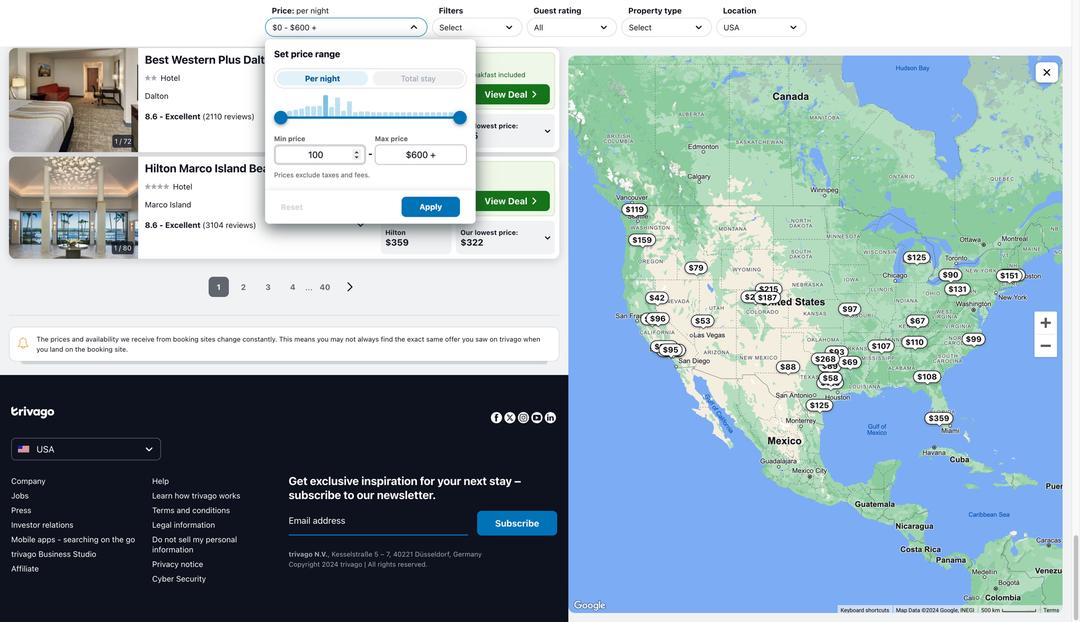 Task type: describe. For each thing, give the bounding box(es) containing it.
this
[[279, 335, 292, 343]]

$34 inside trivago book & go $34
[[385, 22, 403, 32]]

1 horizontal spatial all
[[534, 23, 543, 32]]

price: for $34
[[499, 13, 518, 21]]

google image
[[571, 599, 608, 613]]

$95 inside button
[[663, 345, 678, 354]]

google,
[[940, 607, 959, 614]]

$215
[[759, 285, 778, 294]]

0 horizontal spatial $125 button
[[806, 399, 833, 412]]

2 slider from the left
[[453, 111, 467, 124]]

$151
[[1000, 271, 1018, 280]]

reserved.
[[398, 561, 428, 568]]

affiliate link
[[11, 564, 39, 573]]

trivago book & go $34
[[385, 13, 446, 32]]

+
[[312, 23, 317, 32]]

$187
[[758, 293, 777, 302]]

1 vertical spatial dalton
[[145, 91, 168, 100]]

1 / 80
[[114, 244, 131, 252]]

$67 button
[[906, 315, 929, 327]]

prices
[[50, 335, 70, 343]]

1 vertical spatial night
[[320, 74, 340, 83]]

view for 1st view deal button from the top of the page
[[485, 89, 506, 100]]

breakfast
[[466, 71, 496, 79]]

1 vertical spatial information
[[152, 545, 193, 554]]

$97 button
[[838, 303, 861, 315]]

2 horizontal spatial you
[[462, 335, 474, 343]]

lowest for $322
[[475, 229, 497, 236]]

stay inside get exclusive inspiration for your next stay – subscribe to our newsletter.
[[489, 474, 512, 488]]

40 button
[[315, 277, 335, 297]]

nugget casino resort, (sparks, usa) image
[[9, 0, 138, 44]]

marco island button
[[145, 195, 367, 213]]

2024
[[322, 561, 338, 568]]

inegi
[[960, 607, 974, 614]]

min price
[[274, 135, 305, 143]]

data
[[909, 607, 920, 614]]

excellent for $322
[[165, 220, 201, 230]]

select for filters
[[439, 23, 462, 32]]

location
[[723, 6, 756, 15]]

$126
[[821, 378, 840, 388]]

receive
[[132, 335, 154, 343]]

property type
[[628, 6, 682, 15]]

$112 button
[[660, 344, 686, 357]]

1 button
[[209, 277, 229, 297]]

Min price number field
[[274, 145, 366, 165]]

1 horizontal spatial terms
[[1044, 607, 1059, 614]]

price: for $95
[[499, 122, 518, 130]]

$0 - $600 +
[[272, 23, 317, 32]]

plus
[[218, 53, 241, 66]]

$77
[[644, 314, 659, 324]]

legal
[[152, 520, 172, 530]]

per night
[[305, 74, 340, 83]]

$90 button
[[939, 269, 962, 281]]

0 horizontal spatial marco
[[145, 200, 168, 209]]

do not sell my personal information button
[[152, 535, 280, 555]]

exclude
[[296, 171, 320, 179]]

for
[[420, 474, 435, 488]]

guest rating
[[534, 6, 581, 15]]

1 horizontal spatial you
[[317, 335, 329, 343]]

reviews) for $95
[[224, 112, 255, 121]]

$131
[[948, 284, 967, 294]]

72
[[124, 137, 131, 145]]

mobile apps - searching on the go link
[[11, 535, 135, 544]]

lowest for $34
[[475, 13, 497, 21]]

price for max
[[391, 135, 408, 143]]

$53
[[695, 316, 711, 326]]

help link
[[152, 477, 169, 486]]

$359 for $110
[[929, 414, 949, 423]]

8.6 - excellent (2110 reviews)
[[145, 112, 255, 121]]

western
[[171, 53, 216, 66]]

breakfast included button
[[456, 70, 525, 80]]

|
[[364, 561, 366, 568]]

rights
[[378, 561, 396, 568]]

prices exclude taxes and fees.
[[274, 171, 370, 179]]

and inside help learn how trivago works terms and conditions legal information do not sell my personal information privacy notice cyber security
[[177, 506, 190, 515]]

per
[[296, 6, 308, 15]]

$110 for $110 $359
[[906, 338, 924, 347]]

$322
[[461, 237, 483, 248]]

press link
[[11, 506, 31, 515]]

reset
[[281, 202, 303, 212]]

prices
[[274, 171, 294, 179]]

the inside company jobs press investor relations mobile apps - searching on the go trivago business studio affiliate
[[112, 535, 124, 544]]

apply
[[420, 202, 442, 211]]

1 horizontal spatial $110 button
[[902, 336, 928, 349]]

$96 $112
[[650, 314, 682, 355]]

hilton marco island beach resort, (marco island, usa) image
[[9, 157, 138, 259]]

conditions
[[192, 506, 230, 515]]

not inside the prices and availability we receive from booking sites change constantly. this means you may not always find the exact same offer you saw on trivago when you land on the booking site.
[[345, 335, 356, 343]]

$77 button
[[641, 313, 663, 325]]

$159
[[632, 235, 652, 244]]

jobs link
[[11, 491, 29, 500]]

usa
[[724, 23, 740, 32]]

0 vertical spatial $110 button
[[381, 114, 452, 148]]

hilton $359
[[385, 229, 409, 248]]

$0
[[272, 23, 282, 32]]

view for second view deal button
[[485, 196, 506, 206]]

saw
[[475, 335, 488, 343]]

1 horizontal spatial $125
[[907, 253, 926, 262]]

newsletter.
[[377, 488, 436, 502]]

$104 button
[[650, 341, 678, 353]]

$108 button
[[913, 371, 941, 383]]

lowest for $95
[[475, 122, 497, 130]]

and inside the prices and availability we receive from booking sites change constantly. this means you may not always find the exact same offer you saw on trivago when you land on the booking site.
[[72, 335, 84, 343]]

0 vertical spatial on
[[490, 335, 498, 343]]

your
[[437, 474, 461, 488]]

1 vertical spatial $125
[[810, 401, 829, 410]]

max price
[[375, 135, 408, 143]]

do
[[152, 535, 162, 544]]

0 vertical spatial marco
[[179, 161, 212, 175]]

apply button
[[402, 197, 460, 217]]

security
[[176, 574, 206, 584]]

terms inside help learn how trivago works terms and conditions legal information do not sell my personal information privacy notice cyber security
[[152, 506, 175, 515]]

1 horizontal spatial dalton
[[243, 53, 278, 66]]

price: per night
[[272, 6, 329, 15]]

dalton button
[[145, 87, 367, 105]]

our lowest price: $95
[[461, 122, 518, 141]]

...
[[305, 282, 313, 292]]

1 inside button
[[217, 282, 221, 292]]

$104
[[654, 342, 674, 351]]

best western plus dalton inn, (dalton, usa) image
[[9, 48, 138, 152]]

$79 button
[[685, 262, 708, 274]]

500 km
[[981, 607, 1001, 614]]

all inside 'trivago n.v. , kesselstraße 5 – 7, 40221 düsseldorf, germany copyright 2024 trivago | all rights reserved.'
[[368, 561, 376, 568]]

type
[[664, 6, 682, 15]]

island inside marco island button
[[170, 200, 191, 209]]

free cancellation button
[[386, 70, 454, 80]]

500 km button
[[978, 605, 1040, 614]]

map region
[[568, 56, 1063, 613]]

help learn how trivago works terms and conditions legal information do not sell my personal information privacy notice cyber security
[[152, 477, 240, 584]]

- for 8.6 - excellent (2110 reviews)
[[160, 112, 163, 121]]

excellent for $95
[[165, 112, 201, 121]]

the
[[37, 335, 49, 343]]

$151 button
[[996, 270, 1022, 282]]

property
[[628, 6, 662, 15]]

hotel for $322
[[173, 182, 192, 191]]

1 vertical spatial the
[[75, 345, 85, 353]]

0 vertical spatial and
[[341, 171, 353, 179]]

1 vertical spatial booking
[[87, 345, 113, 353]]

$107
[[872, 341, 891, 351]]

- inside company jobs press investor relations mobile apps - searching on the go trivago business studio affiliate
[[57, 535, 61, 544]]



Task type: vqa. For each thing, say whether or not it's contained in the screenshot.
second not rated yet from the bottom of the page
no



Task type: locate. For each thing, give the bounding box(es) containing it.
cyber security link
[[152, 574, 206, 584]]

price: for $322
[[499, 229, 518, 236]]

our for $34
[[461, 13, 473, 21]]

hilton inside hilton $359
[[385, 229, 406, 236]]

0 horizontal spatial dalton
[[145, 91, 168, 100]]

,
[[328, 550, 330, 558]]

island left beach
[[215, 161, 247, 175]]

3 button
[[258, 277, 278, 297]]

price right set on the top left of page
[[291, 49, 313, 59]]

lowest down breakfast
[[475, 122, 497, 130]]

/ left 80
[[119, 244, 121, 252]]

1 left the 72
[[115, 137, 118, 145]]

our up "$322"
[[461, 229, 473, 236]]

not inside help learn how trivago works terms and conditions legal information do not sell my personal information privacy notice cyber security
[[165, 535, 176, 544]]

0 horizontal spatial slider
[[274, 111, 288, 124]]

2 excellent from the top
[[165, 220, 201, 230]]

0 vertical spatial 8.6
[[145, 112, 158, 121]]

hotel button
[[145, 73, 180, 83], [145, 182, 192, 191]]

0 horizontal spatial you
[[37, 345, 48, 353]]

0 horizontal spatial $125
[[810, 401, 829, 410]]

shortcuts
[[866, 607, 889, 614]]

0 vertical spatial night
[[311, 6, 329, 15]]

1 horizontal spatial stay
[[489, 474, 512, 488]]

– right 5
[[380, 550, 384, 558]]

trivago left the book
[[385, 13, 409, 21]]

1 deal from the top
[[508, 89, 527, 100]]

hilton up marco island
[[145, 161, 177, 175]]

0 vertical spatial our
[[461, 13, 473, 21]]

– inside get exclusive inspiration for your next stay – subscribe to our newsletter.
[[514, 474, 521, 488]]

$204
[[745, 292, 766, 302]]

0 horizontal spatial terms
[[152, 506, 175, 515]]

/
[[120, 137, 122, 145], [119, 244, 121, 252]]

hotel
[[161, 73, 180, 82], [173, 182, 192, 191]]

dalton left inn
[[243, 53, 278, 66]]

hotel button for $95
[[145, 73, 180, 83]]

7,
[[386, 550, 391, 558]]

1 vertical spatial 1
[[114, 244, 117, 252]]

0 horizontal spatial $34
[[385, 22, 403, 32]]

8.6 for $95
[[145, 112, 158, 121]]

$110 button down the $67 button
[[902, 336, 928, 349]]

1 view deal from the top
[[485, 89, 527, 100]]

/ for $95
[[120, 137, 122, 145]]

not
[[345, 335, 356, 343], [165, 535, 176, 544]]

2
[[241, 282, 246, 292]]

view up the our lowest price: $322
[[485, 196, 506, 206]]

information down the terms and conditions link
[[174, 520, 215, 530]]

1 8.6 from the top
[[145, 112, 158, 121]]

not right may
[[345, 335, 356, 343]]

$110 down the $67 button
[[906, 338, 924, 347]]

terms down learn
[[152, 506, 175, 515]]

dalton down best
[[145, 91, 168, 100]]

trivago inside help learn how trivago works terms and conditions legal information do not sell my personal information privacy notice cyber security
[[192, 491, 217, 500]]

select down "go"
[[439, 23, 462, 32]]

1 for $95
[[115, 137, 118, 145]]

slider
[[274, 111, 288, 124], [453, 111, 467, 124]]

deal up the our lowest price: $322
[[508, 196, 527, 206]]

0 horizontal spatial booking
[[87, 345, 113, 353]]

our right "go"
[[461, 13, 473, 21]]

1 vertical spatial $110 button
[[902, 336, 928, 349]]

map data ©2024 google, inegi
[[896, 607, 974, 614]]

our inside the our lowest price: $322
[[461, 229, 473, 236]]

2 select from the left
[[629, 23, 652, 32]]

trivago up copyright
[[289, 550, 313, 558]]

price: inside our lowest price: $95
[[499, 122, 518, 130]]

1 vertical spatial view deal
[[485, 196, 527, 206]]

1 excellent from the top
[[165, 112, 201, 121]]

1 hotel button from the top
[[145, 73, 180, 83]]

company jobs press investor relations mobile apps - searching on the go trivago business studio affiliate
[[11, 477, 135, 573]]

1 vertical spatial all
[[368, 561, 376, 568]]

1 horizontal spatial marco
[[179, 161, 212, 175]]

1 left 2 button
[[217, 282, 221, 292]]

$600
[[290, 23, 310, 32]]

you down the
[[37, 345, 48, 353]]

not right do
[[165, 535, 176, 544]]

2 view deal from the top
[[485, 196, 527, 206]]

2 hotel button from the top
[[145, 182, 192, 191]]

$359 for hilton
[[385, 237, 409, 248]]

reviews) down 'dalton' button
[[224, 112, 255, 121]]

2 horizontal spatial and
[[341, 171, 353, 179]]

2 vertical spatial and
[[177, 506, 190, 515]]

1 $34 from the left
[[385, 22, 403, 32]]

3
[[266, 282, 271, 292]]

(2110
[[202, 112, 222, 121]]

go
[[437, 13, 446, 21]]

same
[[426, 335, 443, 343]]

2 lowest from the top
[[475, 122, 497, 130]]

legal information link
[[152, 520, 215, 530]]

$119
[[626, 205, 644, 214]]

$34 down filters at the top left of the page
[[461, 22, 478, 32]]

select down property
[[629, 23, 652, 32]]

2 price: from the top
[[499, 122, 518, 130]]

0 vertical spatial booking
[[173, 335, 198, 343]]

3 our from the top
[[461, 229, 473, 236]]

0 vertical spatial 1
[[115, 137, 118, 145]]

1 vertical spatial $110
[[906, 338, 924, 347]]

information up privacy notice "link"
[[152, 545, 193, 554]]

1 lowest from the top
[[475, 13, 497, 21]]

our inside our lowest price: $95
[[461, 122, 473, 130]]

2 vertical spatial $359
[[929, 414, 949, 423]]

$359 left apply
[[386, 197, 415, 211]]

lowest up "$322"
[[475, 229, 497, 236]]

$359
[[386, 197, 415, 211], [385, 237, 409, 248], [929, 414, 949, 423]]

trivago business studio link
[[11, 550, 96, 559]]

2 vertical spatial our
[[461, 229, 473, 236]]

on right land
[[65, 345, 73, 353]]

0 horizontal spatial on
[[65, 345, 73, 353]]

trivago down kesselstraße
[[340, 561, 362, 568]]

2 vertical spatial the
[[112, 535, 124, 544]]

2 vertical spatial 1
[[217, 282, 221, 292]]

price for min
[[288, 135, 305, 143]]

$359 down $108 button
[[929, 414, 949, 423]]

1 vertical spatial our
[[461, 122, 473, 130]]

Max price number field
[[375, 145, 467, 165]]

hotel button for $322
[[145, 182, 192, 191]]

1 vertical spatial deal
[[508, 196, 527, 206]]

trivago n.v. , kesselstraße 5 – 7, 40221 düsseldorf, germany copyright 2024 trivago | all rights reserved.
[[289, 550, 482, 568]]

1 horizontal spatial slider
[[453, 111, 467, 124]]

1 for $322
[[114, 244, 117, 252]]

mobile
[[11, 535, 36, 544]]

©2024
[[922, 607, 939, 614]]

site.
[[115, 345, 128, 353]]

1 vertical spatial not
[[165, 535, 176, 544]]

hotel button down best
[[145, 73, 180, 83]]

hotel down best
[[161, 73, 180, 82]]

view deal for second view deal button
[[485, 196, 527, 206]]

0 vertical spatial view deal
[[485, 89, 527, 100]]

map
[[896, 607, 907, 614]]

1 vertical spatial island
[[170, 200, 191, 209]]

studio
[[73, 550, 96, 559]]

1 horizontal spatial $95
[[663, 345, 678, 354]]

0 horizontal spatial –
[[380, 550, 384, 558]]

2 deal from the top
[[508, 196, 527, 206]]

1 horizontal spatial not
[[345, 335, 356, 343]]

-
[[284, 23, 288, 32], [160, 112, 163, 121], [368, 148, 373, 159], [160, 220, 163, 230], [57, 535, 61, 544]]

- up the fees.
[[368, 148, 373, 159]]

$34 inside our lowest price: $34
[[461, 22, 478, 32]]

dalton
[[243, 53, 278, 66], [145, 91, 168, 100]]

company
[[11, 477, 46, 486]]

marco up 8.6 - excellent (3104 reviews)
[[145, 200, 168, 209]]

stay right next
[[489, 474, 512, 488]]

select for property type
[[629, 23, 652, 32]]

germany
[[453, 550, 482, 558]]

lowest inside our lowest price: $34
[[475, 13, 497, 21]]

you left saw
[[462, 335, 474, 343]]

the left go
[[112, 535, 124, 544]]

slider up min
[[274, 111, 288, 124]]

0 horizontal spatial all
[[368, 561, 376, 568]]

$110 up the max price number field
[[385, 130, 406, 141]]

view deal up the our lowest price: $322
[[485, 196, 527, 206]]

reviews) for $322
[[226, 220, 256, 230]]

1 slider from the left
[[274, 111, 288, 124]]

all down guest
[[534, 23, 543, 32]]

3 lowest from the top
[[475, 229, 497, 236]]

– right next
[[514, 474, 521, 488]]

2 view deal button from the top
[[471, 191, 550, 211]]

1 vertical spatial on
[[65, 345, 73, 353]]

0 vertical spatial island
[[215, 161, 247, 175]]

lowest right filters at the top left of the page
[[475, 13, 497, 21]]

view deal for 1st view deal button from the top of the page
[[485, 89, 527, 100]]

searching
[[63, 535, 99, 544]]

0 vertical spatial /
[[120, 137, 122, 145]]

0 vertical spatial stay
[[421, 74, 436, 83]]

1 vertical spatial –
[[380, 550, 384, 558]]

0 vertical spatial information
[[174, 520, 215, 530]]

get
[[289, 474, 308, 488]]

0 vertical spatial hotel
[[161, 73, 180, 82]]

0 vertical spatial $125
[[907, 253, 926, 262]]

$110 $359
[[906, 338, 949, 423]]

island inside hilton marco island beach resort button
[[215, 161, 247, 175]]

trivago inside the prices and availability we receive from booking sites change constantly. this means you may not always find the exact same offer you saw on trivago when you land on the booking site.
[[499, 335, 521, 343]]

0 horizontal spatial $95
[[461, 130, 478, 141]]

1 view deal button from the top
[[471, 84, 550, 104]]

- right $0
[[284, 23, 288, 32]]

1 vertical spatial hilton
[[385, 229, 406, 236]]

1 vertical spatial /
[[119, 244, 121, 252]]

island up 8.6 - excellent (3104 reviews)
[[170, 200, 191, 209]]

on inside company jobs press investor relations mobile apps - searching on the go trivago business studio affiliate
[[101, 535, 110, 544]]

0 vertical spatial not
[[345, 335, 356, 343]]

min
[[274, 135, 286, 143]]

sell
[[178, 535, 191, 544]]

0 vertical spatial $110
[[385, 130, 406, 141]]

relations
[[42, 520, 73, 530]]

change
[[217, 335, 241, 343]]

1
[[115, 137, 118, 145], [114, 244, 117, 252], [217, 282, 221, 292]]

next image
[[340, 277, 359, 297]]

1 price: from the top
[[499, 13, 518, 21]]

view deal button up the our lowest price: $322
[[471, 191, 550, 211]]

1 horizontal spatial the
[[112, 535, 124, 544]]

booking right from
[[173, 335, 198, 343]]

1 horizontal spatial and
[[177, 506, 190, 515]]

3 price: from the top
[[499, 229, 518, 236]]

$42 button
[[645, 292, 669, 304]]

$159 button
[[628, 234, 656, 246]]

range
[[315, 49, 340, 59]]

$359 inside $110 $359
[[929, 414, 949, 423]]

keyboard
[[841, 607, 864, 614]]

2 8.6 from the top
[[145, 220, 158, 230]]

$110 for $110
[[385, 130, 406, 141]]

- left (2110
[[160, 112, 163, 121]]

düsseldorf,
[[415, 550, 451, 558]]

total stay
[[401, 74, 436, 83]]

rating
[[558, 6, 581, 15]]

1 horizontal spatial –
[[514, 474, 521, 488]]

4
[[290, 282, 295, 292]]

view deal down the included
[[485, 89, 527, 100]]

2 horizontal spatial the
[[395, 335, 405, 343]]

view down breakfast included
[[485, 89, 506, 100]]

free cancellation
[[396, 71, 454, 79]]

- for $0 - $600 +
[[284, 23, 288, 32]]

0 horizontal spatial $110 button
[[381, 114, 452, 148]]

/ left the 72
[[120, 137, 122, 145]]

1 vertical spatial and
[[72, 335, 84, 343]]

hilton for hilton $359
[[385, 229, 406, 236]]

cancellation
[[413, 71, 454, 79]]

0 vertical spatial deal
[[508, 89, 527, 100]]

$110 inside $110 $359
[[906, 338, 924, 347]]

1 left 80
[[114, 244, 117, 252]]

learn how trivago works link
[[152, 491, 240, 500]]

price right max at the top left of page
[[391, 135, 408, 143]]

all right |
[[368, 561, 376, 568]]

– inside 'trivago n.v. , kesselstraße 5 – 7, 40221 düsseldorf, germany copyright 2024 trivago | all rights reserved.'
[[380, 550, 384, 558]]

excellent left (2110
[[165, 112, 201, 121]]

0 vertical spatial price:
[[499, 13, 518, 21]]

1 horizontal spatial booking
[[173, 335, 198, 343]]

find
[[381, 335, 393, 343]]

the right land
[[75, 345, 85, 353]]

to
[[344, 488, 354, 502]]

0 vertical spatial the
[[395, 335, 405, 343]]

view
[[485, 89, 506, 100], [485, 196, 506, 206]]

$215 button
[[755, 283, 782, 296]]

–
[[514, 474, 521, 488], [380, 550, 384, 558]]

- for 8.6 - excellent (3104 reviews)
[[160, 220, 163, 230]]

$93
[[829, 347, 845, 357]]

0 horizontal spatial the
[[75, 345, 85, 353]]

the right 'find'
[[395, 335, 405, 343]]

1 vertical spatial $125 button
[[806, 399, 833, 412]]

0 vertical spatial excellent
[[165, 112, 201, 121]]

availability
[[86, 335, 119, 343]]

always
[[358, 335, 379, 343]]

0 vertical spatial hilton
[[145, 161, 177, 175]]

help
[[152, 477, 169, 486]]

$95 inside our lowest price: $95
[[461, 130, 478, 141]]

terms right 500 km button at bottom
[[1044, 607, 1059, 614]]

1 horizontal spatial select
[[629, 23, 652, 32]]

slider down breakfast
[[453, 111, 467, 124]]

hilton for hilton marco island beach resort
[[145, 161, 177, 175]]

500
[[981, 607, 991, 614]]

lowest inside our lowest price: $95
[[475, 122, 497, 130]]

marco
[[179, 161, 212, 175], [145, 200, 168, 209]]

price right min
[[288, 135, 305, 143]]

view deal button down the included
[[471, 84, 550, 104]]

0 vertical spatial view deal button
[[471, 84, 550, 104]]

1 vertical spatial view deal button
[[471, 191, 550, 211]]

0 vertical spatial $359
[[386, 197, 415, 211]]

km
[[992, 607, 1000, 614]]

1 vertical spatial $359
[[385, 237, 409, 248]]

our for $95
[[461, 122, 473, 130]]

$359 down "apply" button
[[385, 237, 409, 248]]

trivago inside trivago book & go $34
[[385, 13, 409, 21]]

1 vertical spatial marco
[[145, 200, 168, 209]]

trivago up conditions
[[192, 491, 217, 500]]

$58 button
[[819, 372, 842, 385]]

0 vertical spatial lowest
[[475, 13, 497, 21]]

price: inside the our lowest price: $322
[[499, 229, 518, 236]]

2 view from the top
[[485, 196, 506, 206]]

$110 inside button
[[385, 130, 406, 141]]

hilton down "apply" button
[[385, 229, 406, 236]]

8.6 for $322
[[145, 220, 158, 230]]

on right searching
[[101, 535, 110, 544]]

hotel up marco island
[[173, 182, 192, 191]]

Email address email field
[[289, 511, 468, 536]]

&
[[430, 13, 435, 21]]

stay right total
[[421, 74, 436, 83]]

$131 button
[[945, 283, 971, 295]]

excellent down marco island
[[165, 220, 201, 230]]

0 horizontal spatial hilton
[[145, 161, 177, 175]]

marco up marco island
[[179, 161, 212, 175]]

1 vertical spatial hotel button
[[145, 182, 192, 191]]

hotel button up marco island
[[145, 182, 192, 191]]

$58
[[823, 374, 838, 383]]

learn
[[152, 491, 173, 500]]

and right prices
[[72, 335, 84, 343]]

0 vertical spatial hotel button
[[145, 73, 180, 83]]

our inside our lowest price: $34
[[461, 13, 473, 21]]

privacy notice link
[[152, 560, 203, 569]]

price
[[291, 49, 313, 59], [288, 135, 305, 143], [391, 135, 408, 143]]

deal down the included
[[508, 89, 527, 100]]

price for set
[[291, 49, 313, 59]]

- down marco island
[[160, 220, 163, 230]]

our lowest price: $34
[[461, 13, 518, 32]]

2 horizontal spatial on
[[490, 335, 498, 343]]

affiliate
[[11, 564, 39, 573]]

lowest inside the our lowest price: $322
[[475, 229, 497, 236]]

you left may
[[317, 335, 329, 343]]

0 vertical spatial terms
[[152, 506, 175, 515]]

1 horizontal spatial $125 button
[[903, 251, 930, 264]]

our for $322
[[461, 229, 473, 236]]

hotel for $95
[[161, 73, 180, 82]]

and left the fees.
[[341, 171, 353, 179]]

$359 button
[[925, 412, 953, 425]]

$110 button down total stay
[[381, 114, 452, 148]]

1 horizontal spatial $34
[[461, 22, 478, 32]]

0 vertical spatial $125 button
[[903, 251, 930, 264]]

1 vertical spatial $95
[[663, 345, 678, 354]]

hilton inside button
[[145, 161, 177, 175]]

1 vertical spatial terms
[[1044, 607, 1059, 614]]

2 our from the top
[[461, 122, 473, 130]]

0 horizontal spatial stay
[[421, 74, 436, 83]]

1 view from the top
[[485, 89, 506, 100]]

booking down availability
[[87, 345, 113, 353]]

trivago down mobile on the bottom left
[[11, 550, 36, 559]]

terms and conditions link
[[152, 506, 230, 515]]

2 $34 from the left
[[461, 22, 478, 32]]

1 vertical spatial 8.6
[[145, 220, 158, 230]]

and up legal information link
[[177, 506, 190, 515]]

1 our from the top
[[461, 13, 473, 21]]

$268
[[815, 354, 836, 364]]

investor
[[11, 520, 40, 530]]

1 horizontal spatial on
[[101, 535, 110, 544]]

- right apps
[[57, 535, 61, 544]]

our down breakfast
[[461, 122, 473, 130]]

1 vertical spatial excellent
[[165, 220, 201, 230]]

trivago inside company jobs press investor relations mobile apps - searching on the go trivago business studio affiliate
[[11, 550, 36, 559]]

$95 button
[[659, 344, 682, 356]]

reviews) down marco island button on the top
[[226, 220, 256, 230]]

1 vertical spatial stay
[[489, 474, 512, 488]]

information
[[174, 520, 215, 530], [152, 545, 193, 554]]

$34 up free
[[385, 22, 403, 32]]

how
[[175, 491, 190, 500]]

0 horizontal spatial select
[[439, 23, 462, 32]]

trivago left when
[[499, 335, 521, 343]]

$239
[[660, 346, 681, 355]]

0 vertical spatial –
[[514, 474, 521, 488]]

max
[[375, 135, 389, 143]]

on right saw
[[490, 335, 498, 343]]

8.6
[[145, 112, 158, 121], [145, 220, 158, 230]]

price: inside our lowest price: $34
[[499, 13, 518, 21]]

/ for $322
[[119, 244, 121, 252]]

1 select from the left
[[439, 23, 462, 32]]



